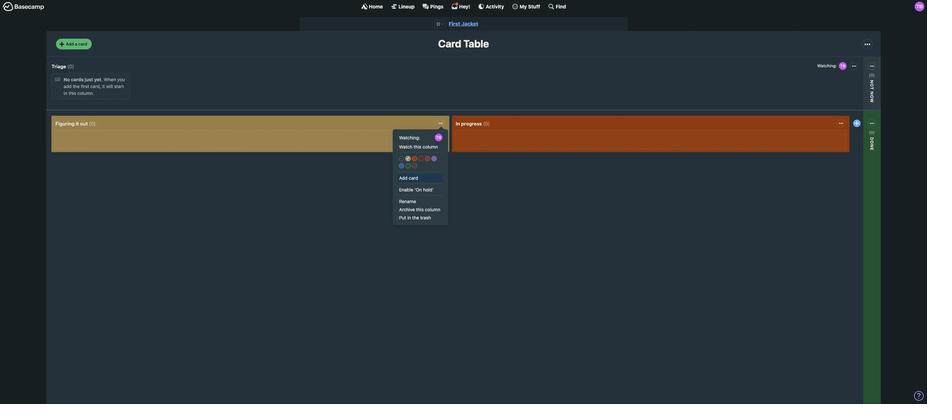 Task type: locate. For each thing, give the bounding box(es) containing it.
o
[[870, 83, 875, 87], [870, 95, 875, 98], [870, 141, 875, 144]]

the
[[73, 84, 80, 89]]

option group
[[397, 154, 443, 170]]

watching: left tyler black icon
[[817, 63, 837, 68]]

0 vertical spatial card
[[78, 41, 87, 46]]

o up w
[[870, 83, 875, 87]]

rename link
[[397, 197, 443, 205]]

n
[[870, 80, 875, 83]]

n
[[870, 91, 875, 95], [870, 144, 875, 148]]

1 o from the top
[[870, 83, 875, 87]]

n down t
[[870, 91, 875, 95]]

in progress link
[[456, 121, 482, 127]]

a
[[75, 41, 77, 46]]

o down t
[[870, 95, 875, 98]]

watching: left d o n e
[[830, 143, 851, 148]]

add for add a card
[[66, 41, 74, 46]]

1 horizontal spatial card
[[409, 175, 418, 181]]

add
[[64, 84, 72, 89]]

0 horizontal spatial tyler black image
[[434, 133, 443, 142]]

column.
[[77, 91, 94, 96]]

tyler black image inside the main element
[[915, 2, 924, 11]]

1 vertical spatial add
[[399, 175, 407, 181]]

color it red image
[[418, 156, 423, 161]]

lineup
[[398, 3, 415, 9]]

watching: up color it yellow image
[[399, 135, 420, 140]]

find
[[556, 3, 566, 9]]

out
[[80, 121, 88, 127]]

card,
[[90, 84, 101, 89]]

1 vertical spatial it
[[76, 121, 79, 127]]

n down d
[[870, 144, 875, 148]]

it
[[102, 84, 105, 89], [76, 121, 79, 127]]

0 horizontal spatial add
[[66, 41, 74, 46]]

in
[[64, 91, 67, 96]]

o up 'e'
[[870, 141, 875, 144]]

(0) up d
[[869, 130, 875, 135]]

color it purple image
[[431, 156, 436, 161]]

2 n from the top
[[870, 144, 875, 148]]

just
[[85, 77, 93, 82]]

0 vertical spatial tyler black image
[[915, 2, 924, 11]]

card table
[[438, 38, 489, 50]]

card
[[78, 41, 87, 46], [409, 175, 418, 181]]

t
[[870, 87, 875, 90]]

will
[[106, 84, 113, 89]]

n o t n o w
[[870, 80, 875, 103]]

jacket
[[461, 21, 478, 27]]

stuff
[[528, 3, 540, 9]]

card
[[438, 38, 461, 50]]

(0) up n
[[869, 72, 875, 78]]

color it pink image
[[425, 156, 430, 161]]

0 vertical spatial it
[[102, 84, 105, 89]]

my stuff
[[520, 3, 540, 9]]

1 vertical spatial o
[[870, 95, 875, 98]]

activity
[[486, 3, 504, 9]]

lineup link
[[391, 3, 415, 10]]

triage
[[52, 63, 66, 69]]

add
[[66, 41, 74, 46], [399, 175, 407, 181]]

0 vertical spatial n
[[870, 91, 875, 95]]

watching:
[[817, 63, 837, 68], [399, 135, 420, 140], [830, 143, 851, 148]]

add down color it blue image
[[399, 175, 407, 181]]

1 vertical spatial n
[[870, 144, 875, 148]]

1 horizontal spatial add
[[399, 175, 407, 181]]

add left a
[[66, 41, 74, 46]]

first jacket link
[[449, 21, 478, 27]]

0 vertical spatial watching:
[[817, 63, 837, 68]]

(0)
[[67, 63, 74, 69], [869, 72, 875, 78], [89, 121, 96, 127], [483, 121, 490, 127], [869, 130, 875, 135]]

color it green image
[[405, 163, 410, 169]]

0 vertical spatial o
[[870, 83, 875, 87]]

start
[[114, 84, 124, 89]]

None submit
[[829, 93, 874, 101], [397, 143, 443, 151], [829, 150, 874, 159], [397, 186, 443, 194], [397, 205, 443, 214], [397, 214, 443, 222], [829, 93, 874, 101], [397, 143, 443, 151], [829, 150, 874, 159], [397, 186, 443, 194], [397, 205, 443, 214], [397, 214, 443, 222]]

card down color it brown icon
[[409, 175, 418, 181]]

2 vertical spatial o
[[870, 141, 875, 144]]

my stuff button
[[512, 3, 540, 10]]

0 vertical spatial add
[[66, 41, 74, 46]]

2 o from the top
[[870, 95, 875, 98]]

1 horizontal spatial it
[[102, 84, 105, 89]]

0 horizontal spatial it
[[76, 121, 79, 127]]

figuring it out (0)
[[55, 121, 96, 127]]

card right a
[[78, 41, 87, 46]]

it left out
[[76, 121, 79, 127]]

tyler black image
[[915, 2, 924, 11], [434, 133, 443, 142]]

yet
[[94, 77, 101, 82]]

3 o from the top
[[870, 141, 875, 144]]

1 horizontal spatial tyler black image
[[915, 2, 924, 11]]

pings button
[[422, 3, 443, 10]]

first jacket
[[449, 21, 478, 27]]

it left will
[[102, 84, 105, 89]]



Task type: vqa. For each thing, say whether or not it's contained in the screenshot.
Add a card Add
yes



Task type: describe. For each thing, give the bounding box(es) containing it.
add for add card
[[399, 175, 407, 181]]

(0) right progress
[[483, 121, 490, 127]]

e
[[870, 148, 875, 151]]

triage (0)
[[52, 63, 74, 69]]

1 vertical spatial watching:
[[399, 135, 420, 140]]

tyler black image
[[838, 61, 847, 71]]

(0) right out
[[89, 121, 96, 127]]

cards
[[71, 77, 84, 82]]

pings
[[430, 3, 443, 9]]

progress
[[461, 121, 482, 127]]

color it brown image
[[412, 163, 417, 169]]

add card link
[[397, 174, 443, 182]]

main element
[[0, 0, 927, 13]]

add a card
[[66, 41, 87, 46]]

figuring
[[55, 121, 75, 127]]

when
[[104, 77, 116, 82]]

in
[[456, 121, 460, 127]]

color it white image
[[399, 156, 404, 161]]

1 vertical spatial card
[[409, 175, 418, 181]]

0 horizontal spatial card
[[78, 41, 87, 46]]

(0) right the triage link at the top
[[67, 63, 74, 69]]

home
[[369, 3, 383, 9]]

table
[[463, 38, 489, 50]]

add card
[[399, 175, 418, 181]]

.
[[101, 77, 103, 82]]

my
[[520, 3, 527, 9]]

color it blue image
[[399, 163, 404, 169]]

home link
[[361, 3, 383, 10]]

. when you add the first card, it will start in this column.
[[64, 77, 125, 96]]

rename
[[399, 199, 416, 204]]

triage link
[[52, 63, 66, 69]]

o for d o n e
[[870, 141, 875, 144]]

hey!
[[459, 3, 470, 9]]

w
[[870, 98, 875, 103]]

figuring it out link
[[55, 121, 88, 127]]

first
[[449, 21, 460, 27]]

o for n o t n o w
[[870, 83, 875, 87]]

2 vertical spatial watching:
[[830, 143, 851, 148]]

find button
[[548, 3, 566, 10]]

hey! button
[[451, 2, 470, 10]]

no
[[64, 77, 70, 82]]

activity link
[[478, 3, 504, 10]]

no cards just yet
[[64, 77, 101, 82]]

d
[[870, 137, 875, 141]]

color it orange image
[[412, 156, 417, 161]]

first
[[81, 84, 89, 89]]

add a card link
[[56, 39, 92, 49]]

switch accounts image
[[3, 2, 44, 12]]

color it yellow image
[[405, 156, 410, 161]]

this
[[69, 91, 76, 96]]

d o n e
[[870, 137, 875, 151]]

1 n from the top
[[870, 91, 875, 95]]

you
[[117, 77, 125, 82]]

it inside . when you add the first card, it will start in this column.
[[102, 84, 105, 89]]

1 vertical spatial tyler black image
[[434, 133, 443, 142]]

in progress (0)
[[456, 121, 490, 127]]



